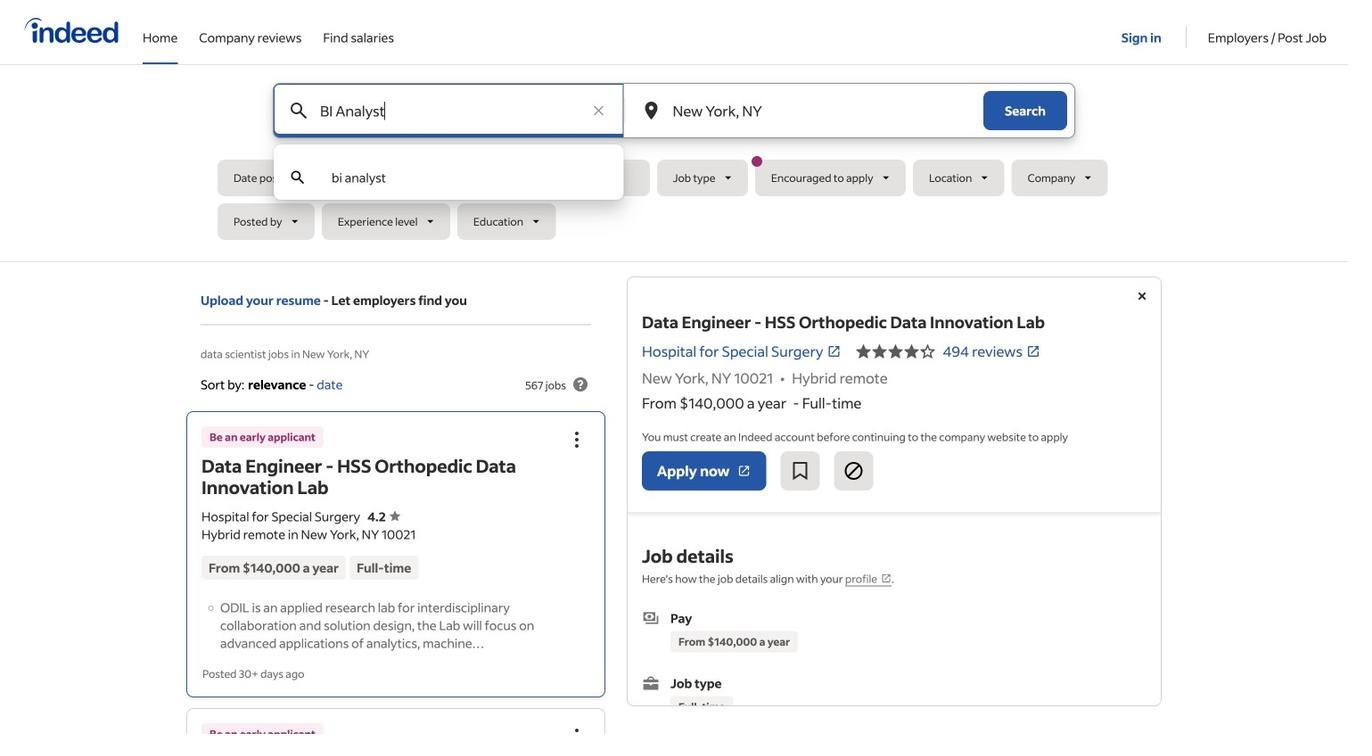Task type: describe. For each thing, give the bounding box(es) containing it.
job preferences (opens in a new window) image
[[881, 573, 892, 584]]

hospital for special surgery (opens in a new tab) image
[[827, 344, 842, 359]]

help icon image
[[570, 374, 591, 395]]

save this job image
[[790, 460, 811, 482]]

apply now (opens in a new tab) image
[[737, 464, 751, 478]]

4.2 out of 5 stars. link to 494 reviews company ratings (opens in a new tab) image
[[1027, 344, 1041, 359]]

Edit location text field
[[669, 84, 948, 137]]

close job details image
[[1132, 285, 1153, 307]]



Task type: locate. For each thing, give the bounding box(es) containing it.
not interested image
[[843, 460, 865, 482]]

None search field
[[218, 83, 1131, 247]]

job actions for data engineer - hss orthopedic data innovation lab is collapsed image
[[566, 429, 588, 450]]

4.2 out of five stars rating image
[[368, 508, 400, 524]]

search: Job title, keywords, or company text field
[[317, 84, 581, 137]]

job actions for ml ops engineer - hss orthopedic data innovation lab is collapsed image
[[566, 726, 588, 734]]

clear what input image
[[590, 102, 608, 120]]

4.2 out of 5 stars image
[[856, 341, 936, 362]]



Task type: vqa. For each thing, say whether or not it's contained in the screenshot.
Apply
no



